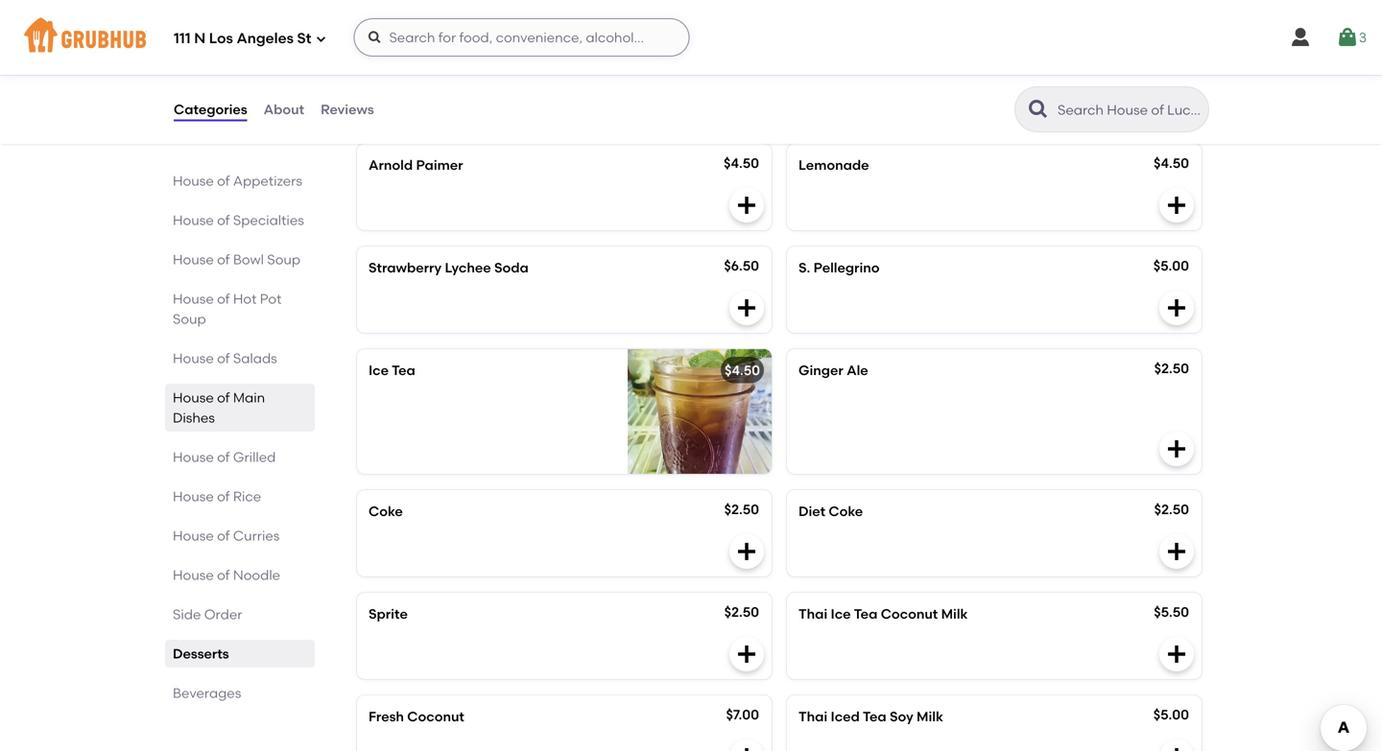 Task type: locate. For each thing, give the bounding box(es) containing it.
3
[[1359, 29, 1367, 45]]

house up house of main dishes
[[173, 350, 214, 367]]

house of specialties
[[173, 212, 304, 228]]

3 of from the top
[[217, 252, 230, 268]]

of inside house of hot pot soup
[[217, 291, 230, 307]]

ice
[[401, 16, 421, 32], [369, 363, 389, 379], [831, 606, 851, 623]]

$5.00 for thai iced tea soy milk
[[1154, 707, 1189, 724]]

sprite
[[369, 606, 408, 623]]

house of salads tab
[[173, 348, 307, 369]]

$2.50 for coke
[[724, 502, 759, 518]]

house of hot pot soup tab
[[173, 289, 307, 329]]

paimer
[[416, 157, 463, 173]]

svg image inside 3 'button'
[[1336, 26, 1359, 49]]

8 of from the top
[[217, 489, 230, 505]]

side order
[[173, 607, 242, 623]]

tea for thai ice tea coconut milk
[[854, 606, 878, 623]]

soup inside "tab"
[[267, 252, 301, 268]]

tea
[[424, 16, 448, 32], [392, 363, 415, 379], [854, 606, 878, 623], [863, 709, 887, 725]]

1 horizontal spatial coconut
[[881, 606, 938, 623]]

beverages tab
[[173, 683, 307, 704]]

house inside house of main dishes
[[173, 390, 214, 406]]

1 $5.00 from the top
[[1154, 258, 1189, 274]]

1 vertical spatial $5.00
[[1154, 707, 1189, 724]]

0 horizontal spatial coconut
[[407, 709, 464, 725]]

9 of from the top
[[217, 528, 230, 544]]

1 vertical spatial thai
[[799, 606, 828, 623]]

house down house of grilled
[[173, 489, 214, 505]]

bowl
[[233, 252, 264, 268]]

house inside "tab"
[[173, 252, 214, 268]]

of left "grilled"
[[217, 449, 230, 466]]

thai
[[369, 16, 398, 32], [799, 606, 828, 623], [799, 709, 828, 725]]

reviews button
[[320, 75, 375, 144]]

thai ice tea image
[[628, 3, 772, 128]]

5 of from the top
[[217, 350, 230, 367]]

1 vertical spatial coconut
[[407, 709, 464, 725]]

dishes
[[173, 410, 215, 426]]

main
[[233, 390, 265, 406]]

house of appetizers
[[173, 173, 302, 189]]

house left hot
[[173, 291, 214, 307]]

house left bowl on the top left of the page
[[173, 252, 214, 268]]

of up the house of bowl soup
[[217, 212, 230, 228]]

svg image for $2.50
[[735, 541, 758, 564]]

$4.50 left ginger
[[725, 363, 760, 379]]

svg image
[[315, 33, 327, 45], [1165, 194, 1188, 217], [1165, 297, 1188, 320], [735, 541, 758, 564], [1165, 643, 1188, 666], [735, 746, 758, 752]]

6 of from the top
[[217, 390, 230, 406]]

categories button
[[173, 75, 248, 144]]

tea for thai iced tea soy milk
[[863, 709, 887, 725]]

5 house from the top
[[173, 350, 214, 367]]

coke
[[369, 504, 403, 520], [829, 504, 863, 520]]

coconut
[[881, 606, 938, 623], [407, 709, 464, 725]]

house of curries tab
[[173, 526, 307, 546]]

of
[[217, 173, 230, 189], [217, 212, 230, 228], [217, 252, 230, 268], [217, 291, 230, 307], [217, 350, 230, 367], [217, 390, 230, 406], [217, 449, 230, 466], [217, 489, 230, 505], [217, 528, 230, 544], [217, 567, 230, 584]]

fresh
[[369, 709, 404, 725]]

svg image inside main navigation navigation
[[315, 33, 327, 45]]

0 vertical spatial $5.00
[[1154, 258, 1189, 274]]

about button
[[263, 75, 305, 144]]

fresh coconut
[[369, 709, 464, 725]]

1 vertical spatial soup
[[173, 311, 206, 327]]

1 of from the top
[[217, 173, 230, 189]]

house
[[173, 173, 214, 189], [173, 212, 214, 228], [173, 252, 214, 268], [173, 291, 214, 307], [173, 350, 214, 367], [173, 390, 214, 406], [173, 449, 214, 466], [173, 489, 214, 505], [173, 528, 214, 544], [173, 567, 214, 584]]

0 vertical spatial thai
[[369, 16, 398, 32]]

house inside 'tab'
[[173, 173, 214, 189]]

$2.50 for ginger ale
[[1154, 361, 1189, 377]]

house for house of rice
[[173, 489, 214, 505]]

of left the noodle
[[217, 567, 230, 584]]

of left salads
[[217, 350, 230, 367]]

2 horizontal spatial ice
[[831, 606, 851, 623]]

of left main at left
[[217, 390, 230, 406]]

6 house from the top
[[173, 390, 214, 406]]

$4.50
[[724, 155, 759, 172], [1154, 155, 1189, 172], [725, 363, 760, 379]]

soup up house of salads
[[173, 311, 206, 327]]

of up house of specialties
[[217, 173, 230, 189]]

svg image for $4.50
[[1165, 194, 1188, 217]]

order
[[204, 607, 242, 623]]

1 horizontal spatial coke
[[829, 504, 863, 520]]

2 coke from the left
[[829, 504, 863, 520]]

house of noodle
[[173, 567, 280, 584]]

$2.50
[[1154, 361, 1189, 377], [724, 502, 759, 518], [1154, 502, 1189, 518], [724, 604, 759, 621]]

appetizers
[[233, 173, 302, 189]]

house for house of main dishes
[[173, 390, 214, 406]]

2 house from the top
[[173, 212, 214, 228]]

svg image
[[1289, 26, 1312, 49], [1336, 26, 1359, 49], [367, 30, 383, 45], [1165, 91, 1188, 114], [735, 194, 758, 217], [735, 297, 758, 320], [1165, 438, 1188, 461], [1165, 541, 1188, 564], [735, 643, 758, 666], [1165, 746, 1188, 752]]

reviews
[[321, 101, 374, 117]]

svg image for $5.50
[[1165, 643, 1188, 666]]

9 house from the top
[[173, 528, 214, 544]]

ice for thai ice tea coconut milk
[[831, 606, 851, 623]]

$4.50 left 'lemonade'
[[724, 155, 759, 172]]

milk
[[941, 606, 968, 623], [917, 709, 944, 725]]

$5.00
[[1154, 258, 1189, 274], [1154, 707, 1189, 724]]

2 $5.00 from the top
[[1154, 707, 1189, 724]]

of for appetizers
[[217, 173, 230, 189]]

arnold paimer
[[369, 157, 463, 173]]

noodle
[[233, 567, 280, 584]]

house up the house of bowl soup
[[173, 212, 214, 228]]

of inside "tab"
[[217, 252, 230, 268]]

of for specialties
[[217, 212, 230, 228]]

1 horizontal spatial ice
[[401, 16, 421, 32]]

of left hot
[[217, 291, 230, 307]]

2 vertical spatial thai
[[799, 709, 828, 725]]

house for house of bowl soup
[[173, 252, 214, 268]]

house up side
[[173, 567, 214, 584]]

iced
[[831, 709, 860, 725]]

$6.50
[[724, 258, 759, 274]]

4 house from the top
[[173, 291, 214, 307]]

tea inside button
[[424, 16, 448, 32]]

soup
[[267, 252, 301, 268], [173, 311, 206, 327]]

house down house of rice
[[173, 528, 214, 544]]

soy
[[890, 709, 914, 725]]

111 n los angeles st
[[174, 30, 311, 47]]

3 house from the top
[[173, 252, 214, 268]]

house of grilled
[[173, 449, 276, 466]]

of inside house of main dishes
[[217, 390, 230, 406]]

1 vertical spatial ice
[[369, 363, 389, 379]]

of left curries
[[217, 528, 230, 544]]

lychee
[[445, 260, 491, 276]]

0 vertical spatial ice
[[401, 16, 421, 32]]

ginger ale
[[799, 363, 868, 379]]

house inside house of hot pot soup
[[173, 291, 214, 307]]

ale
[[847, 363, 868, 379]]

house down dishes
[[173, 449, 214, 466]]

of for noodle
[[217, 567, 230, 584]]

about
[[264, 101, 304, 117]]

1 vertical spatial milk
[[917, 709, 944, 725]]

of for bowl
[[217, 252, 230, 268]]

ice tea
[[369, 363, 415, 379]]

2 of from the top
[[217, 212, 230, 228]]

lemonade
[[799, 157, 869, 173]]

of inside 'tab'
[[217, 173, 230, 189]]

1 house from the top
[[173, 173, 214, 189]]

house of specialties tab
[[173, 210, 307, 230]]

pellegrino
[[814, 260, 880, 276]]

angeles
[[237, 30, 294, 47]]

3 button
[[1336, 20, 1367, 55]]

0 horizontal spatial soup
[[173, 311, 206, 327]]

thai for thai iced tea soy milk
[[799, 709, 828, 725]]

8 house from the top
[[173, 489, 214, 505]]

house of rice tab
[[173, 487, 307, 507]]

0 horizontal spatial ice
[[369, 363, 389, 379]]

soup right bowl on the top left of the page
[[267, 252, 301, 268]]

of left rice
[[217, 489, 230, 505]]

of for rice
[[217, 489, 230, 505]]

2 vertical spatial ice
[[831, 606, 851, 623]]

house for house of appetizers
[[173, 173, 214, 189]]

svg image for $7.00
[[735, 746, 758, 752]]

ice inside thai ice tea button
[[401, 16, 421, 32]]

house of noodle tab
[[173, 565, 307, 586]]

thai inside button
[[369, 16, 398, 32]]

thai ice tea
[[369, 16, 448, 32]]

10 house from the top
[[173, 567, 214, 584]]

1 horizontal spatial soup
[[267, 252, 301, 268]]

house of grilled tab
[[173, 447, 307, 467]]

milk for thai ice tea coconut milk
[[941, 606, 968, 623]]

7 of from the top
[[217, 449, 230, 466]]

0 horizontal spatial coke
[[369, 504, 403, 520]]

arnold
[[369, 157, 413, 173]]

0 vertical spatial soup
[[267, 252, 301, 268]]

side order tab
[[173, 605, 307, 625]]

house up dishes
[[173, 390, 214, 406]]

4 of from the top
[[217, 291, 230, 307]]

7 house from the top
[[173, 449, 214, 466]]

$4.50 down search house of luck thai bbq search field in the right top of the page
[[1154, 155, 1189, 172]]

10 of from the top
[[217, 567, 230, 584]]

house up house of specialties
[[173, 173, 214, 189]]

$7.00
[[726, 707, 759, 724]]

0 vertical spatial milk
[[941, 606, 968, 623]]

thai ice tea coconut milk
[[799, 606, 968, 623]]

of left bowl on the top left of the page
[[217, 252, 230, 268]]



Task type: vqa. For each thing, say whether or not it's contained in the screenshot.


Task type: describe. For each thing, give the bounding box(es) containing it.
Search for food, convenience, alcohol... search field
[[354, 18, 690, 57]]

house for house of grilled
[[173, 449, 214, 466]]

n
[[194, 30, 206, 47]]

strawberry
[[369, 260, 442, 276]]

main navigation navigation
[[0, 0, 1382, 75]]

house for house of specialties
[[173, 212, 214, 228]]

rice
[[233, 489, 261, 505]]

house of rice
[[173, 489, 261, 505]]

of for curries
[[217, 528, 230, 544]]

1 coke from the left
[[369, 504, 403, 520]]

beverages
[[173, 685, 241, 702]]

of for salads
[[217, 350, 230, 367]]

$2.50 for diet coke
[[1154, 502, 1189, 518]]

milk for thai iced tea soy milk
[[917, 709, 944, 725]]

soda
[[494, 260, 529, 276]]

house of hot pot soup
[[173, 291, 282, 327]]

ice for thai ice tea
[[401, 16, 421, 32]]

tea for thai ice tea
[[424, 16, 448, 32]]

categories
[[174, 101, 247, 117]]

salads
[[233, 350, 277, 367]]

soup inside house of hot pot soup
[[173, 311, 206, 327]]

desserts tab
[[173, 644, 307, 664]]

st
[[297, 30, 311, 47]]

thai for thai ice tea
[[369, 16, 398, 32]]

side
[[173, 607, 201, 623]]

svg image for $5.00
[[1165, 297, 1188, 320]]

diet coke
[[799, 504, 863, 520]]

house of bowl soup tab
[[173, 250, 307, 270]]

search icon image
[[1027, 98, 1050, 121]]

111
[[174, 30, 191, 47]]

$2.50 for sprite
[[724, 604, 759, 621]]

house of main dishes tab
[[173, 388, 307, 428]]

house of bowl soup
[[173, 252, 301, 268]]

house of salads
[[173, 350, 277, 367]]

diet
[[799, 504, 826, 520]]

of for grilled
[[217, 449, 230, 466]]

thai ice coffee image
[[1058, 3, 1202, 128]]

pot
[[260, 291, 282, 307]]

strawberry lychee soda
[[369, 260, 529, 276]]

$4.50 for lemonade
[[1154, 155, 1189, 172]]

hot
[[233, 291, 257, 307]]

curries
[[233, 528, 280, 544]]

$4.50 for arnold paimer
[[724, 155, 759, 172]]

ginger
[[799, 363, 844, 379]]

house of appetizers tab
[[173, 171, 307, 191]]

desserts
[[173, 646, 229, 662]]

thai for thai ice tea coconut milk
[[799, 606, 828, 623]]

los
[[209, 30, 233, 47]]

thai iced tea soy milk
[[799, 709, 944, 725]]

house for house of curries
[[173, 528, 214, 544]]

s.
[[799, 260, 810, 276]]

house for house of salads
[[173, 350, 214, 367]]

of for main
[[217, 390, 230, 406]]

house of main dishes
[[173, 390, 265, 426]]

house of curries
[[173, 528, 280, 544]]

thai ice tea button
[[357, 3, 772, 128]]

ice tea image
[[628, 350, 772, 474]]

of for hot
[[217, 291, 230, 307]]

house for house of hot pot soup
[[173, 291, 214, 307]]

0 vertical spatial coconut
[[881, 606, 938, 623]]

house for house of noodle
[[173, 567, 214, 584]]

grilled
[[233, 449, 276, 466]]

s. pellegrino
[[799, 260, 880, 276]]

$5.50
[[1154, 604, 1189, 621]]

specialties
[[233, 212, 304, 228]]

$5.00 for s. pellegrino
[[1154, 258, 1189, 274]]

Search House of Luck Thai BBQ search field
[[1056, 101, 1203, 119]]



